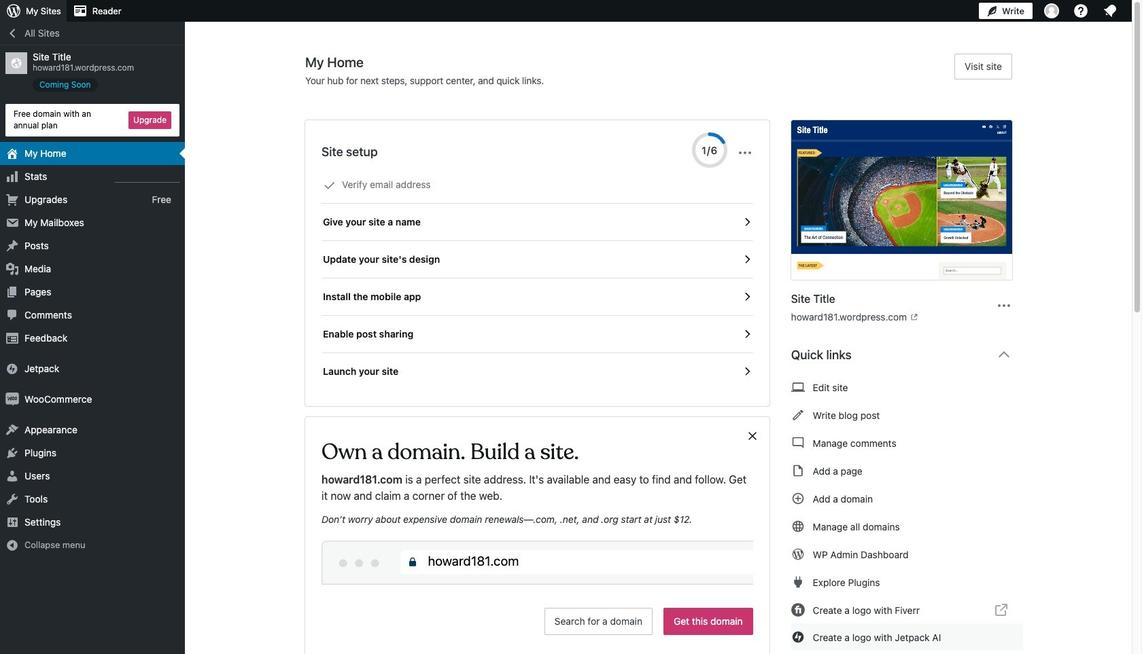 Task type: describe. For each thing, give the bounding box(es) containing it.
1 task enabled image from the top
[[741, 216, 753, 228]]

manage your notifications image
[[1102, 3, 1119, 19]]

2 task enabled image from the top
[[741, 328, 753, 341]]

2 img image from the top
[[5, 393, 19, 406]]

mode_comment image
[[791, 435, 805, 452]]

1 img image from the top
[[5, 362, 19, 376]]

1 task enabled image from the top
[[741, 254, 753, 266]]

launchpad checklist element
[[322, 167, 753, 390]]



Task type: vqa. For each thing, say whether or not it's contained in the screenshot.
0 inside the Visitors 0
no



Task type: locate. For each thing, give the bounding box(es) containing it.
0 vertical spatial task enabled image
[[741, 216, 753, 228]]

img image
[[5, 362, 19, 376], [5, 393, 19, 406]]

more options for site site title image
[[996, 298, 1013, 314]]

2 task enabled image from the top
[[741, 291, 753, 303]]

task enabled image
[[741, 254, 753, 266], [741, 291, 753, 303], [741, 366, 753, 378]]

dismiss settings image
[[737, 145, 753, 161]]

1 vertical spatial img image
[[5, 393, 19, 406]]

0 vertical spatial img image
[[5, 362, 19, 376]]

my profile image
[[1044, 3, 1059, 18]]

main content
[[305, 54, 1023, 655]]

laptop image
[[791, 379, 805, 396]]

progress bar
[[692, 133, 727, 168]]

1 vertical spatial task enabled image
[[741, 291, 753, 303]]

1 vertical spatial task enabled image
[[741, 328, 753, 341]]

dismiss domain name promotion image
[[746, 428, 759, 445]]

help image
[[1073, 3, 1089, 19]]

insert_drive_file image
[[791, 463, 805, 479]]

0 vertical spatial task enabled image
[[741, 254, 753, 266]]

highest hourly views 0 image
[[115, 174, 180, 183]]

task enabled image
[[741, 216, 753, 228], [741, 328, 753, 341]]

edit image
[[791, 407, 805, 424]]

2 vertical spatial task enabled image
[[741, 366, 753, 378]]

3 task enabled image from the top
[[741, 366, 753, 378]]



